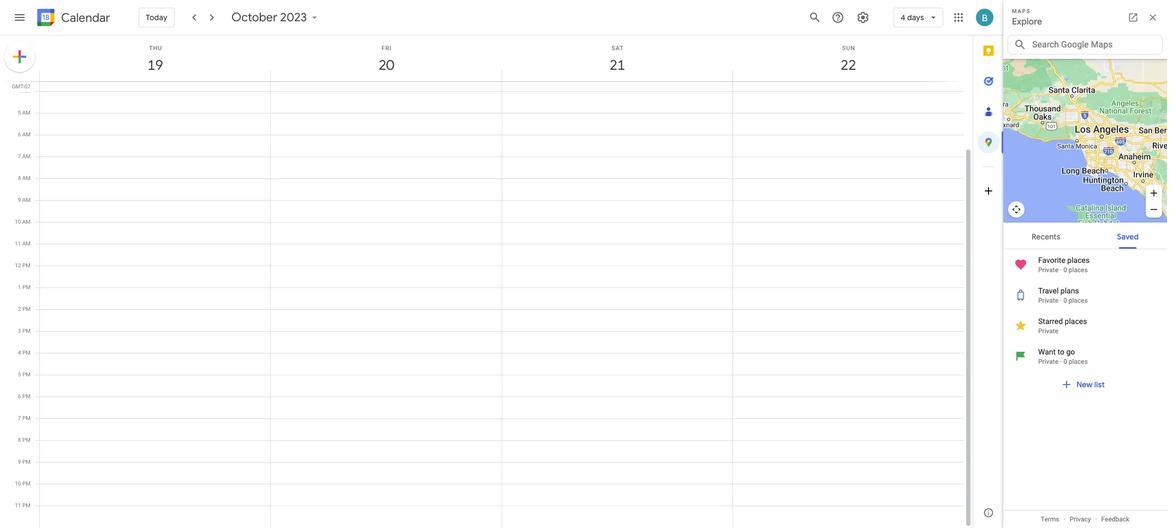 Task type: vqa. For each thing, say whether or not it's contained in the screenshot.
F
no



Task type: locate. For each thing, give the bounding box(es) containing it.
am down 4 am
[[22, 110, 31, 116]]

5 down 4 am
[[18, 110, 21, 116]]

8 pm from the top
[[22, 416, 31, 422]]

pm for 12 pm
[[22, 263, 31, 269]]

7 pm from the top
[[22, 394, 31, 400]]

2 9 from the top
[[18, 459, 21, 465]]

sat
[[612, 45, 624, 52]]

pm down 8 pm on the bottom left of the page
[[22, 459, 31, 465]]

pm up 7 pm
[[22, 394, 31, 400]]

6 am from the top
[[22, 197, 31, 203]]

4 am from the top
[[22, 153, 31, 159]]

11
[[15, 241, 21, 247], [15, 503, 21, 509]]

am for 5 am
[[22, 110, 31, 116]]

1 pm from the top
[[22, 263, 31, 269]]

10 for 10 am
[[15, 219, 21, 225]]

7 up 8 am
[[18, 153, 21, 159]]

19
[[147, 56, 163, 74]]

9 up the 10 pm
[[18, 459, 21, 465]]

pm down 3 pm
[[22, 350, 31, 356]]

pm down the 9 pm
[[22, 481, 31, 487]]

am down 9 am
[[22, 219, 31, 225]]

1 10 from the top
[[15, 219, 21, 225]]

21 column header
[[502, 36, 733, 81]]

2 10 from the top
[[15, 481, 21, 487]]

9
[[18, 197, 21, 203], [18, 459, 21, 465]]

10 am
[[15, 219, 31, 225]]

2 pm from the top
[[22, 285, 31, 291]]

3 pm from the top
[[22, 306, 31, 312]]

pm right "12"
[[22, 263, 31, 269]]

october 2023 button
[[227, 10, 324, 25]]

2 6 from the top
[[18, 394, 21, 400]]

8 am
[[18, 175, 31, 181]]

0 vertical spatial 5
[[18, 110, 21, 116]]

1 11 from the top
[[15, 241, 21, 247]]

1 vertical spatial 11
[[15, 503, 21, 509]]

pm down 7 pm
[[22, 437, 31, 443]]

pm
[[22, 263, 31, 269], [22, 285, 31, 291], [22, 306, 31, 312], [22, 328, 31, 334], [22, 350, 31, 356], [22, 372, 31, 378], [22, 394, 31, 400], [22, 416, 31, 422], [22, 437, 31, 443], [22, 459, 31, 465], [22, 481, 31, 487], [22, 503, 31, 509]]

5 for 5 pm
[[18, 372, 21, 378]]

3
[[18, 328, 21, 334]]

1 vertical spatial 7
[[18, 416, 21, 422]]

0 vertical spatial 8
[[18, 175, 21, 181]]

6 am
[[18, 132, 31, 138]]

pm right 1
[[22, 285, 31, 291]]

6 up 7 pm
[[18, 394, 21, 400]]

0 vertical spatial 7
[[18, 153, 21, 159]]

thu
[[149, 45, 162, 52]]

pm down the 10 pm
[[22, 503, 31, 509]]

pm down 6 pm
[[22, 416, 31, 422]]

0 vertical spatial 6
[[18, 132, 21, 138]]

9 for 9 am
[[18, 197, 21, 203]]

21 link
[[605, 53, 630, 78]]

0 vertical spatial 10
[[15, 219, 21, 225]]

today button
[[139, 4, 175, 31]]

2
[[18, 306, 21, 312]]

10
[[15, 219, 21, 225], [15, 481, 21, 487]]

pm right 2
[[22, 306, 31, 312]]

12
[[15, 263, 21, 269]]

am down 7 am
[[22, 175, 31, 181]]

1 vertical spatial 10
[[15, 481, 21, 487]]

am up 5 am
[[22, 88, 31, 94]]

07
[[24, 84, 31, 90]]

10 for 10 pm
[[15, 481, 21, 487]]

8 for 8 pm
[[18, 437, 21, 443]]

7 for 7 am
[[18, 153, 21, 159]]

1 8 from the top
[[18, 175, 21, 181]]

1 5 from the top
[[18, 110, 21, 116]]

5 up 6 pm
[[18, 372, 21, 378]]

fri
[[382, 45, 392, 52]]

1 9 from the top
[[18, 197, 21, 203]]

5 pm from the top
[[22, 350, 31, 356]]

row
[[35, 4, 965, 529]]

pm right 3
[[22, 328, 31, 334]]

8 am from the top
[[22, 241, 31, 247]]

2 pm
[[18, 306, 31, 312]]

5 for 5 am
[[18, 110, 21, 116]]

6 down 5 am
[[18, 132, 21, 138]]

5 am from the top
[[22, 175, 31, 181]]

8 pm
[[18, 437, 31, 443]]

1 7 from the top
[[18, 153, 21, 159]]

4 left days
[[901, 13, 906, 22]]

1 vertical spatial 8
[[18, 437, 21, 443]]

2 8 from the top
[[18, 437, 21, 443]]

6 pm from the top
[[22, 372, 31, 378]]

12 pm from the top
[[22, 503, 31, 509]]

pm for 10 pm
[[22, 481, 31, 487]]

0 vertical spatial 11
[[15, 241, 21, 247]]

1 vertical spatial 5
[[18, 372, 21, 378]]

11 for 11 am
[[15, 241, 21, 247]]

tab list
[[974, 36, 1004, 498]]

7 am
[[18, 153, 31, 159]]

1 vertical spatial 9
[[18, 459, 21, 465]]

3 am from the top
[[22, 132, 31, 138]]

1 vertical spatial 6
[[18, 394, 21, 400]]

pm for 2 pm
[[22, 306, 31, 312]]

4 inside dropdown button
[[901, 13, 906, 22]]

1 vertical spatial 4
[[18, 88, 21, 94]]

8 down 7 am
[[18, 175, 21, 181]]

8 down 7 pm
[[18, 437, 21, 443]]

am
[[22, 88, 31, 94], [22, 110, 31, 116], [22, 132, 31, 138], [22, 153, 31, 159], [22, 175, 31, 181], [22, 197, 31, 203], [22, 219, 31, 225], [22, 241, 31, 247]]

am down 5 am
[[22, 132, 31, 138]]

2 11 from the top
[[15, 503, 21, 509]]

cell
[[40, 4, 271, 529], [271, 4, 502, 529], [502, 4, 733, 529], [733, 4, 965, 529]]

2 7 from the top
[[18, 416, 21, 422]]

9 pm from the top
[[22, 437, 31, 443]]

5
[[18, 110, 21, 116], [18, 372, 21, 378]]

10 up the 11 am on the left of page
[[15, 219, 21, 225]]

8
[[18, 175, 21, 181], [18, 437, 21, 443]]

4 down 3
[[18, 350, 21, 356]]

7 down 6 pm
[[18, 416, 21, 422]]

20 link
[[374, 53, 399, 78]]

fri 20
[[378, 45, 394, 74]]

am up 12 pm
[[22, 241, 31, 247]]

19 column header
[[39, 36, 271, 81]]

7 am from the top
[[22, 219, 31, 225]]

11 up "12"
[[15, 241, 21, 247]]

calendar
[[61, 10, 110, 25]]

grid containing 19
[[0, 4, 973, 529]]

10 pm
[[15, 481, 31, 487]]

1 cell from the left
[[40, 4, 271, 529]]

11 pm
[[15, 503, 31, 509]]

am for 6 am
[[22, 132, 31, 138]]

10 up 11 pm at the left bottom of the page
[[15, 481, 21, 487]]

11 am
[[15, 241, 31, 247]]

4
[[901, 13, 906, 22], [18, 88, 21, 94], [18, 350, 21, 356]]

pm for 1 pm
[[22, 285, 31, 291]]

11 down the 10 pm
[[15, 503, 21, 509]]

october
[[231, 10, 277, 25]]

11 pm from the top
[[22, 481, 31, 487]]

4 left 07
[[18, 88, 21, 94]]

2 vertical spatial 4
[[18, 350, 21, 356]]

22 column header
[[733, 36, 965, 81]]

pm down 4 pm
[[22, 372, 31, 378]]

1 6 from the top
[[18, 132, 21, 138]]

5 am
[[18, 110, 31, 116]]

pm for 11 pm
[[22, 503, 31, 509]]

4 am
[[18, 88, 31, 94]]

grid
[[0, 4, 973, 529]]

4 days button
[[894, 4, 944, 31]]

9 up 10 am
[[18, 197, 21, 203]]

4 pm from the top
[[22, 328, 31, 334]]

20
[[378, 56, 394, 74]]

0 vertical spatial 4
[[901, 13, 906, 22]]

6
[[18, 132, 21, 138], [18, 394, 21, 400]]

am down 8 am
[[22, 197, 31, 203]]

tab list inside side panel section
[[974, 36, 1004, 498]]

2 am from the top
[[22, 110, 31, 116]]

10 pm from the top
[[22, 459, 31, 465]]

0 vertical spatial 9
[[18, 197, 21, 203]]

am up 8 am
[[22, 153, 31, 159]]

9 pm
[[18, 459, 31, 465]]

7
[[18, 153, 21, 159], [18, 416, 21, 422]]

2 5 from the top
[[18, 372, 21, 378]]

1 am from the top
[[22, 88, 31, 94]]

pm for 8 pm
[[22, 437, 31, 443]]

days
[[908, 13, 925, 22]]



Task type: describe. For each thing, give the bounding box(es) containing it.
today
[[146, 13, 168, 22]]

19 link
[[143, 53, 168, 78]]

pm for 4 pm
[[22, 350, 31, 356]]

6 pm
[[18, 394, 31, 400]]

pm for 6 pm
[[22, 394, 31, 400]]

am for 4 am
[[22, 88, 31, 94]]

am for 11 am
[[22, 241, 31, 247]]

calendar element
[[35, 7, 110, 31]]

3 pm
[[18, 328, 31, 334]]

support image
[[832, 11, 845, 24]]

6 for 6 am
[[18, 132, 21, 138]]

pm for 7 pm
[[22, 416, 31, 422]]

calendar heading
[[59, 10, 110, 25]]

am for 7 am
[[22, 153, 31, 159]]

sun 22
[[840, 45, 856, 74]]

sun
[[843, 45, 856, 52]]

5 pm
[[18, 372, 31, 378]]

22 link
[[836, 53, 862, 78]]

7 pm
[[18, 416, 31, 422]]

gmt-
[[12, 84, 24, 90]]

am for 9 am
[[22, 197, 31, 203]]

21
[[609, 56, 625, 74]]

pm for 9 pm
[[22, 459, 31, 465]]

1
[[18, 285, 21, 291]]

7 for 7 pm
[[18, 416, 21, 422]]

6 for 6 pm
[[18, 394, 21, 400]]

am for 10 am
[[22, 219, 31, 225]]

side panel section
[[973, 36, 1004, 529]]

9 am
[[18, 197, 31, 203]]

20 column header
[[270, 36, 502, 81]]

4 for 4 pm
[[18, 350, 21, 356]]

october 2023
[[231, 10, 307, 25]]

gmt-07
[[12, 84, 31, 90]]

12 pm
[[15, 263, 31, 269]]

4 pm
[[18, 350, 31, 356]]

1 pm
[[18, 285, 31, 291]]

9 for 9 pm
[[18, 459, 21, 465]]

2023
[[280, 10, 307, 25]]

4 cell from the left
[[733, 4, 965, 529]]

am for 8 am
[[22, 175, 31, 181]]

pm for 5 pm
[[22, 372, 31, 378]]

settings menu image
[[857, 11, 870, 24]]

pm for 3 pm
[[22, 328, 31, 334]]

4 days
[[901, 13, 925, 22]]

2 cell from the left
[[271, 4, 502, 529]]

11 for 11 pm
[[15, 503, 21, 509]]

3 cell from the left
[[502, 4, 733, 529]]

thu 19
[[147, 45, 163, 74]]

sat 21
[[609, 45, 625, 74]]

4 for 4 days
[[901, 13, 906, 22]]

8 for 8 am
[[18, 175, 21, 181]]

4 for 4 am
[[18, 88, 21, 94]]

main drawer image
[[13, 11, 26, 24]]

22
[[840, 56, 856, 74]]



